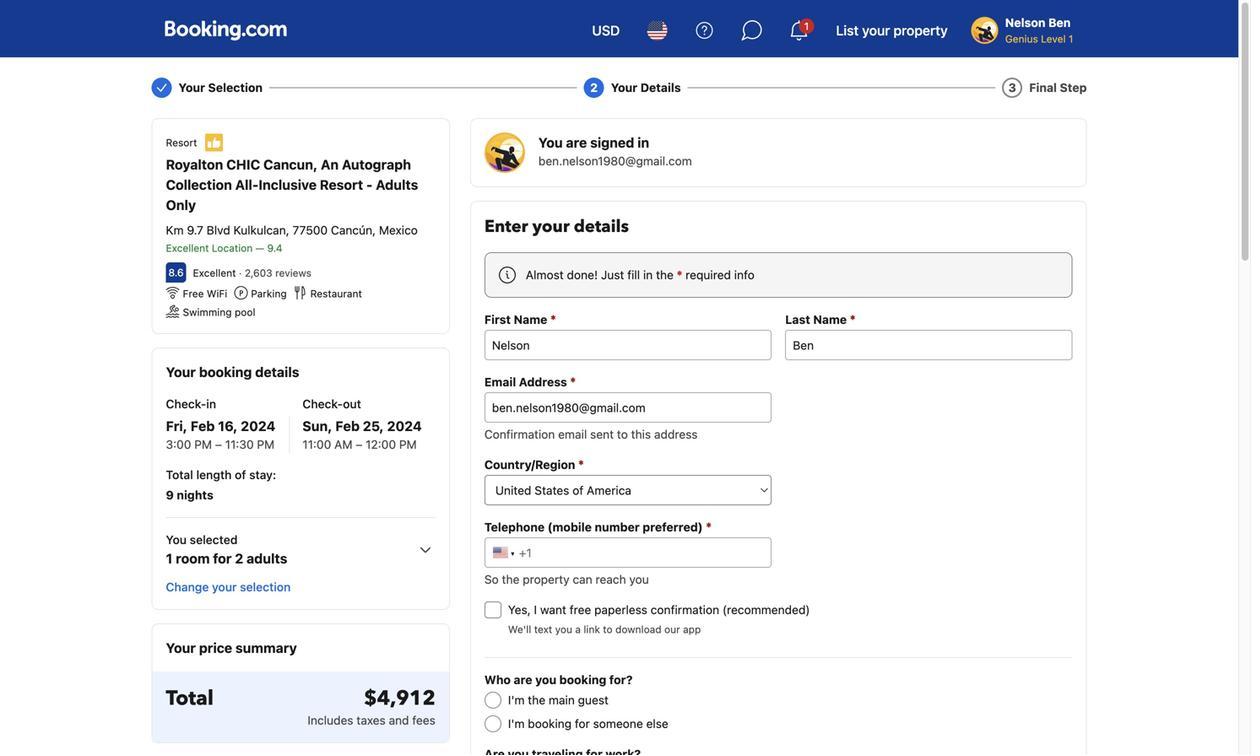 Task type: vqa. For each thing, say whether or not it's contained in the screenshot.
the bottom Excellent
yes



Task type: describe. For each thing, give the bounding box(es) containing it.
your for change
[[212, 580, 237, 594]]

16,
[[218, 418, 237, 434]]

1 vertical spatial in
[[643, 268, 653, 282]]

selection
[[208, 81, 263, 95]]

·
[[239, 267, 242, 279]]

for inside you selected 1 room for  2 adults
[[213, 551, 232, 567]]

* right the last
[[850, 312, 856, 327]]

* right address
[[570, 374, 576, 389]]

-
[[366, 177, 373, 193]]

km 9.7 blvd kulkulcan, 77500 cancún, mexico excellent location — 9.4
[[166, 223, 418, 254]]

9
[[166, 488, 174, 502]]

excellent · 2,603 reviews
[[193, 267, 311, 279]]

address
[[519, 375, 567, 389]]

25,
[[363, 418, 384, 434]]

2024 for fri, feb 16, 2024
[[241, 418, 275, 434]]

sent
[[590, 428, 614, 441]]

our
[[664, 624, 680, 636]]

app
[[683, 624, 701, 636]]

the for i'm the main guest
[[528, 693, 545, 707]]

to inside yes, i want free paperless confirmation (recommended) we'll text you a link to download our app
[[603, 624, 613, 636]]

swimming
[[183, 306, 232, 318]]

1 inside nelson ben genius level 1
[[1069, 33, 1073, 45]]

you selected 1 room for  2 adults
[[166, 533, 287, 567]]

step
[[1060, 81, 1087, 95]]

3
[[1008, 81, 1016, 95]]

check-in fri, feb 16, 2024 3:00 pm – 11:30 pm
[[166, 397, 275, 452]]

your selection
[[179, 81, 263, 95]]

2,603
[[245, 267, 272, 279]]

swimming pool
[[183, 306, 255, 318]]

your for your selection
[[179, 81, 205, 95]]

nelson ben genius level 1
[[1005, 16, 1073, 45]]

0 vertical spatial you
[[629, 573, 649, 587]]

your for your details
[[611, 81, 637, 95]]

list
[[836, 22, 859, 38]]

price
[[199, 640, 232, 656]]

who are you booking for?
[[484, 673, 633, 687]]

sun,
[[302, 418, 332, 434]]

9.7
[[187, 223, 203, 237]]

so
[[484, 573, 499, 587]]

autograph
[[342, 157, 411, 173]]

kulkulcan,
[[233, 223, 289, 237]]

booking.com image
[[165, 20, 287, 41]]

booking for for
[[528, 717, 572, 731]]

confirmation
[[651, 603, 719, 617]]

number
[[595, 520, 640, 534]]

11:00 am
[[302, 438, 352, 452]]

someone
[[593, 717, 643, 731]]

list your property link
[[826, 10, 958, 51]]

inclusive
[[259, 177, 317, 193]]

email
[[484, 375, 516, 389]]

* down email
[[578, 457, 584, 472]]

text
[[534, 624, 552, 636]]

feb for 16,
[[191, 418, 215, 434]]

km
[[166, 223, 184, 237]]

selected
[[190, 533, 238, 547]]

$4,912
[[364, 685, 435, 713]]

fees
[[412, 714, 435, 728]]

your price summary
[[166, 640, 297, 656]]

are for you
[[566, 135, 587, 151]]

check-out sun, feb 25, 2024 11:00 am – 12:00 pm
[[302, 397, 422, 452]]

first
[[484, 313, 511, 327]]

link
[[584, 624, 600, 636]]

your for enter
[[532, 215, 570, 238]]

confirmation email sent to this address
[[484, 428, 698, 441]]

(recommended)
[[722, 603, 810, 617]]

email address *
[[484, 374, 576, 389]]

restaurant
[[310, 288, 362, 300]]

12:00 pm
[[366, 438, 417, 452]]

yes,
[[508, 603, 531, 617]]

includes
[[308, 714, 353, 728]]

2024 for sun, feb 25, 2024
[[387, 418, 422, 434]]

i'm the main guest
[[508, 693, 609, 707]]

and
[[389, 714, 409, 728]]

country/region
[[484, 458, 575, 472]]

we'll
[[508, 624, 531, 636]]

who
[[484, 673, 511, 687]]

name for last name *
[[813, 313, 847, 327]]

check- for fri,
[[166, 397, 206, 411]]

booking for details
[[199, 364, 252, 380]]

stay:
[[249, 468, 276, 482]]

in inside the check-in fri, feb 16, 2024 3:00 pm – 11:30 pm
[[206, 397, 216, 411]]

collection
[[166, 177, 232, 193]]

last
[[785, 313, 810, 327]]

wifi
[[207, 288, 227, 300]]

blvd
[[207, 223, 230, 237]]

summary
[[235, 640, 297, 656]]

pool
[[235, 306, 255, 318]]

total for total length of stay: 9 nights
[[166, 468, 193, 482]]

done!
[[567, 268, 598, 282]]

8.6
[[168, 267, 184, 279]]

free wifi
[[183, 288, 227, 300]]

an
[[321, 157, 339, 173]]

* down almost
[[550, 312, 556, 327]]

1 vertical spatial booking
[[559, 673, 606, 687]]

are for who
[[514, 673, 532, 687]]

genius
[[1005, 33, 1038, 45]]

yes, i want free paperless confirmation (recommended) we'll text you a link to download our app
[[508, 603, 810, 636]]

chic
[[226, 157, 260, 173]]

just
[[601, 268, 624, 282]]

final step
[[1029, 81, 1087, 95]]

in inside you are signed in ben.nelson1980@gmail.com
[[637, 135, 649, 151]]

free
[[183, 288, 204, 300]]

1 inside 1 dropdown button
[[804, 20, 809, 32]]

so the property can reach you
[[484, 573, 649, 587]]

you are signed in ben.nelson1980@gmail.com
[[538, 135, 692, 168]]

rated excellent element
[[193, 267, 236, 279]]

are you traveling for work? element
[[471, 746, 1072, 756]]

free
[[570, 603, 591, 617]]

paperless
[[594, 603, 647, 617]]

9.4
[[267, 242, 282, 254]]

last name *
[[785, 312, 856, 327]]

location
[[212, 242, 253, 254]]

your for your price summary
[[166, 640, 196, 656]]

you inside yes, i want free paperless confirmation (recommended) we'll text you a link to download our app
[[555, 624, 572, 636]]

11:30 pm
[[225, 438, 275, 452]]

telephone (mobile number preferred) *
[[484, 520, 712, 534]]

taxes
[[357, 714, 386, 728]]



Task type: locate. For each thing, give the bounding box(es) containing it.
check- for sun,
[[302, 397, 343, 411]]

0 vertical spatial property
[[893, 22, 948, 38]]

0 horizontal spatial your
[[212, 580, 237, 594]]

in right fill
[[643, 268, 653, 282]]

0 horizontal spatial check-
[[166, 397, 206, 411]]

1 horizontal spatial name
[[813, 313, 847, 327]]

2024 inside the check-out sun, feb 25, 2024 11:00 am – 12:00 pm
[[387, 418, 422, 434]]

feb inside the check-in fri, feb 16, 2024 3:00 pm – 11:30 pm
[[191, 418, 215, 434]]

0 vertical spatial resort
[[166, 137, 197, 149]]

to right link
[[603, 624, 613, 636]]

i'm for i'm the main guest
[[508, 693, 525, 707]]

1 horizontal spatial you
[[538, 135, 563, 151]]

feb inside the check-out sun, feb 25, 2024 11:00 am – 12:00 pm
[[335, 418, 360, 434]]

enter
[[484, 215, 528, 238]]

for down guest
[[575, 717, 590, 731]]

enter your details
[[484, 215, 629, 238]]

you up i'm the main guest
[[535, 673, 556, 687]]

you for you are signed in
[[538, 135, 563, 151]]

first name *
[[484, 312, 556, 327]]

(mobile
[[548, 520, 592, 534]]

1 i'm from the top
[[508, 693, 525, 707]]

1 vertical spatial 1
[[1069, 33, 1073, 45]]

are left signed
[[566, 135, 587, 151]]

–
[[215, 438, 222, 452], [356, 438, 362, 452]]

0 vertical spatial 2
[[590, 81, 598, 95]]

3:00 pm
[[166, 438, 212, 452]]

to left this on the right bottom of page
[[617, 428, 628, 441]]

booking up guest
[[559, 673, 606, 687]]

2024 up 11:30 pm
[[241, 418, 275, 434]]

1 horizontal spatial details
[[574, 215, 629, 238]]

you
[[629, 573, 649, 587], [555, 624, 572, 636], [535, 673, 556, 687]]

total up 9
[[166, 468, 193, 482]]

ben
[[1048, 16, 1071, 30]]

2 vertical spatial booking
[[528, 717, 572, 731]]

1 vertical spatial your
[[532, 215, 570, 238]]

to
[[617, 428, 628, 441], [603, 624, 613, 636]]

your right change
[[212, 580, 237, 594]]

your right enter
[[532, 215, 570, 238]]

2 left adults
[[235, 551, 243, 567]]

1 check- from the left
[[166, 397, 206, 411]]

fri,
[[166, 418, 187, 434]]

can
[[573, 573, 592, 587]]

your for list
[[862, 22, 890, 38]]

level
[[1041, 33, 1066, 45]]

0 vertical spatial details
[[574, 215, 629, 238]]

1 feb from the left
[[191, 418, 215, 434]]

– for 16,
[[215, 438, 222, 452]]

your up fri,
[[166, 364, 196, 380]]

your
[[862, 22, 890, 38], [532, 215, 570, 238], [212, 580, 237, 594]]

name inside last name *
[[813, 313, 847, 327]]

resort inside the royalton chic cancun, an autograph collection all-inclusive resort - adults only
[[320, 177, 363, 193]]

1 horizontal spatial your
[[532, 215, 570, 238]]

1 horizontal spatial property
[[893, 22, 948, 38]]

1 horizontal spatial –
[[356, 438, 362, 452]]

2 vertical spatial 1
[[166, 551, 173, 567]]

mexico
[[379, 223, 418, 237]]

booking
[[199, 364, 252, 380], [559, 673, 606, 687], [528, 717, 572, 731]]

want
[[540, 603, 566, 617]]

feb
[[191, 418, 215, 434], [335, 418, 360, 434]]

email
[[558, 428, 587, 441]]

1 horizontal spatial for
[[575, 717, 590, 731]]

details for enter your details
[[574, 215, 629, 238]]

0 horizontal spatial name
[[514, 313, 547, 327]]

Double-check for typos text field
[[484, 393, 772, 423]]

your left details
[[611, 81, 637, 95]]

total length of stay: 9 nights
[[166, 468, 276, 502]]

1 horizontal spatial 2024
[[387, 418, 422, 434]]

details down pool
[[255, 364, 299, 380]]

parking
[[251, 288, 287, 300]]

almost
[[526, 268, 564, 282]]

out
[[343, 397, 361, 411]]

+1 text field
[[484, 538, 772, 568]]

0 vertical spatial booking
[[199, 364, 252, 380]]

resort down an
[[320, 177, 363, 193]]

check- up sun,
[[302, 397, 343, 411]]

usd button
[[582, 10, 630, 51]]

name
[[514, 313, 547, 327], [813, 313, 847, 327]]

1 left room
[[166, 551, 173, 567]]

1 horizontal spatial are
[[566, 135, 587, 151]]

property for your
[[893, 22, 948, 38]]

in down your booking details
[[206, 397, 216, 411]]

list your property
[[836, 22, 948, 38]]

1 horizontal spatial resort
[[320, 177, 363, 193]]

1 vertical spatial 2
[[235, 551, 243, 567]]

in right signed
[[637, 135, 649, 151]]

1 vertical spatial for
[[575, 717, 590, 731]]

* left required
[[677, 268, 682, 282]]

1 vertical spatial you
[[166, 533, 187, 547]]

2 vertical spatial your
[[212, 580, 237, 594]]

excellent up wifi
[[193, 267, 236, 279]]

0 vertical spatial your
[[862, 22, 890, 38]]

excellent down 9.7
[[166, 242, 209, 254]]

0 horizontal spatial details
[[255, 364, 299, 380]]

0 horizontal spatial 2024
[[241, 418, 275, 434]]

for down selected
[[213, 551, 232, 567]]

* right the preferred)
[[706, 520, 712, 534]]

1 horizontal spatial to
[[617, 428, 628, 441]]

ben.nelson1980@gmail.com
[[538, 154, 692, 168]]

reviews
[[275, 267, 311, 279]]

0 vertical spatial total
[[166, 468, 193, 482]]

address
[[654, 428, 698, 441]]

0 horizontal spatial –
[[215, 438, 222, 452]]

booking up the check-in fri, feb 16, 2024 3:00 pm – 11:30 pm
[[199, 364, 252, 380]]

change
[[166, 580, 209, 594]]

name right the last
[[813, 313, 847, 327]]

the right so
[[502, 573, 519, 587]]

name inside first name *
[[514, 313, 547, 327]]

1 vertical spatial you
[[555, 624, 572, 636]]

1 vertical spatial property
[[523, 573, 569, 587]]

check- inside the check-in fri, feb 16, 2024 3:00 pm – 11:30 pm
[[166, 397, 206, 411]]

1 2024 from the left
[[241, 418, 275, 434]]

your left selection
[[179, 81, 205, 95]]

0 horizontal spatial are
[[514, 673, 532, 687]]

0 vertical spatial to
[[617, 428, 628, 441]]

feb up 3:00 pm
[[191, 418, 215, 434]]

0 vertical spatial you
[[538, 135, 563, 151]]

your account menu nelson ben genius level 1 element
[[971, 8, 1080, 46]]

royalton chic cancun, an autograph collection all-inclusive resort - adults only
[[166, 157, 418, 213]]

change your selection
[[166, 580, 291, 594]]

telephone
[[484, 520, 545, 534]]

i
[[534, 603, 537, 617]]

0 vertical spatial in
[[637, 135, 649, 151]]

0 horizontal spatial 2
[[235, 551, 243, 567]]

2
[[590, 81, 598, 95], [235, 551, 243, 567]]

1 – from the left
[[215, 438, 222, 452]]

property
[[893, 22, 948, 38], [523, 573, 569, 587]]

0 vertical spatial excellent
[[166, 242, 209, 254]]

2 vertical spatial you
[[535, 673, 556, 687]]

the left main
[[528, 693, 545, 707]]

for?
[[609, 673, 633, 687]]

1 vertical spatial details
[[255, 364, 299, 380]]

1 horizontal spatial 1
[[804, 20, 809, 32]]

– down 16,
[[215, 438, 222, 452]]

excellent inside km 9.7 blvd kulkulcan, 77500 cancún, mexico excellent location — 9.4
[[166, 242, 209, 254]]

1 vertical spatial total
[[166, 685, 214, 713]]

a
[[575, 624, 581, 636]]

length
[[196, 468, 232, 482]]

1 left list
[[804, 20, 809, 32]]

property for the
[[523, 573, 569, 587]]

1 total from the top
[[166, 468, 193, 482]]

1 name from the left
[[514, 313, 547, 327]]

2 vertical spatial in
[[206, 397, 216, 411]]

2 vertical spatial the
[[528, 693, 545, 707]]

– right 11:00 am at the bottom of page
[[356, 438, 362, 452]]

resort up royalton at the top of the page
[[166, 137, 197, 149]]

0 horizontal spatial feb
[[191, 418, 215, 434]]

download
[[615, 624, 662, 636]]

are right "who"
[[514, 673, 532, 687]]

room
[[176, 551, 210, 567]]

2 horizontal spatial your
[[862, 22, 890, 38]]

0 vertical spatial for
[[213, 551, 232, 567]]

you for you selected
[[166, 533, 187, 547]]

check- up fri,
[[166, 397, 206, 411]]

total inside "total length of stay: 9 nights"
[[166, 468, 193, 482]]

0 horizontal spatial property
[[523, 573, 569, 587]]

0 vertical spatial are
[[566, 135, 587, 151]]

name right first
[[514, 313, 547, 327]]

0 horizontal spatial resort
[[166, 137, 197, 149]]

1 button
[[779, 10, 819, 51]]

1 vertical spatial the
[[502, 573, 519, 587]]

0 vertical spatial the
[[656, 268, 674, 282]]

in
[[637, 135, 649, 151], [643, 268, 653, 282], [206, 397, 216, 411]]

you inside you selected 1 room for  2 adults
[[166, 533, 187, 547]]

1 vertical spatial are
[[514, 673, 532, 687]]

1 vertical spatial resort
[[320, 177, 363, 193]]

you inside you are signed in ben.nelson1980@gmail.com
[[538, 135, 563, 151]]

adults
[[376, 177, 418, 193]]

1 horizontal spatial check-
[[302, 397, 343, 411]]

– inside the check-in fri, feb 16, 2024 3:00 pm – 11:30 pm
[[215, 438, 222, 452]]

of
[[235, 468, 246, 482]]

this
[[631, 428, 651, 441]]

only
[[166, 197, 196, 213]]

2 inside you selected 1 room for  2 adults
[[235, 551, 243, 567]]

2 horizontal spatial 1
[[1069, 33, 1073, 45]]

2 total from the top
[[166, 685, 214, 713]]

1 right level
[[1069, 33, 1073, 45]]

total for total
[[166, 685, 214, 713]]

royalton
[[166, 157, 223, 173]]

who are you booking for? element
[[484, 672, 1072, 733]]

are inside you are signed in ben.nelson1980@gmail.com
[[566, 135, 587, 151]]

excellent
[[166, 242, 209, 254], [193, 267, 236, 279]]

all-
[[235, 177, 259, 193]]

0 horizontal spatial the
[[502, 573, 519, 587]]

2 left your details
[[590, 81, 598, 95]]

name for first name *
[[514, 313, 547, 327]]

1 vertical spatial i'm
[[508, 717, 525, 731]]

you inside who are you booking for? element
[[535, 673, 556, 687]]

1 horizontal spatial the
[[528, 693, 545, 707]]

feb for 25,
[[335, 418, 360, 434]]

2 i'm from the top
[[508, 717, 525, 731]]

1 inside you selected 1 room for  2 adults
[[166, 551, 173, 567]]

2 horizontal spatial the
[[656, 268, 674, 282]]

– inside the check-out sun, feb 25, 2024 11:00 am – 12:00 pm
[[356, 438, 362, 452]]

0 horizontal spatial you
[[166, 533, 187, 547]]

2 2024 from the left
[[387, 418, 422, 434]]

1 horizontal spatial feb
[[335, 418, 360, 434]]

– for 25,
[[356, 438, 362, 452]]

nights
[[177, 488, 213, 502]]

details up just
[[574, 215, 629, 238]]

your left price
[[166, 640, 196, 656]]

the
[[656, 268, 674, 282], [502, 573, 519, 587], [528, 693, 545, 707]]

2 – from the left
[[356, 438, 362, 452]]

the for so the property can reach you
[[502, 573, 519, 587]]

0 vertical spatial i'm
[[508, 693, 525, 707]]

info
[[734, 268, 754, 282]]

you up room
[[166, 533, 187, 547]]

guest
[[578, 693, 609, 707]]

scored 8.6 element
[[166, 263, 186, 283]]

i'm booking for someone else
[[508, 717, 668, 731]]

—
[[255, 242, 264, 254]]

property right list
[[893, 22, 948, 38]]

you left signed
[[538, 135, 563, 151]]

2024 up 12:00 pm
[[387, 418, 422, 434]]

0 horizontal spatial to
[[603, 624, 613, 636]]

check-
[[166, 397, 206, 411], [302, 397, 343, 411]]

booking down i'm the main guest
[[528, 717, 572, 731]]

0 vertical spatial 1
[[804, 20, 809, 32]]

the right fill
[[656, 268, 674, 282]]

0 horizontal spatial 1
[[166, 551, 173, 567]]

2024 inside the check-in fri, feb 16, 2024 3:00 pm – 11:30 pm
[[241, 418, 275, 434]]

you
[[538, 135, 563, 151], [166, 533, 187, 547]]

are
[[566, 135, 587, 151], [514, 673, 532, 687]]

fill
[[627, 268, 640, 282]]

1 horizontal spatial 2
[[590, 81, 598, 95]]

selection
[[240, 580, 291, 594]]

property up the want at the bottom left of the page
[[523, 573, 569, 587]]

check- inside the check-out sun, feb 25, 2024 11:00 am – 12:00 pm
[[302, 397, 343, 411]]

77500
[[293, 223, 328, 237]]

2 check- from the left
[[302, 397, 343, 411]]

2 name from the left
[[813, 313, 847, 327]]

you right reach
[[629, 573, 649, 587]]

the inside who are you booking for? element
[[528, 693, 545, 707]]

includes taxes and fees
[[308, 714, 435, 728]]

details for your booking details
[[255, 364, 299, 380]]

you left a
[[555, 624, 572, 636]]

your right list
[[862, 22, 890, 38]]

1 vertical spatial to
[[603, 624, 613, 636]]

2 feb from the left
[[335, 418, 360, 434]]

your
[[179, 81, 205, 95], [611, 81, 637, 95], [166, 364, 196, 380], [166, 640, 196, 656]]

None text field
[[484, 330, 772, 360]]

0 horizontal spatial for
[[213, 551, 232, 567]]

None text field
[[785, 330, 1072, 360]]

total down price
[[166, 685, 214, 713]]

i'm for i'm booking for someone else
[[508, 717, 525, 731]]

1 vertical spatial excellent
[[193, 267, 236, 279]]

your for your booking details
[[166, 364, 196, 380]]

feb down out
[[335, 418, 360, 434]]

change your selection link
[[159, 572, 297, 603]]



